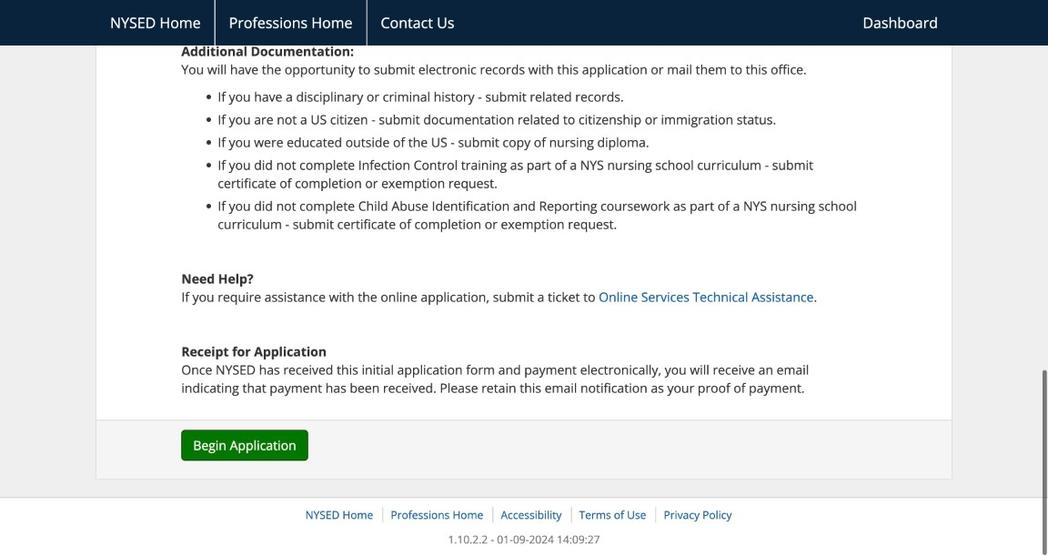 Task type: vqa. For each thing, say whether or not it's contained in the screenshot.
please re-enter your e-mail address. text field
no



Task type: locate. For each thing, give the bounding box(es) containing it.
None submit
[[181, 430, 308, 461]]

li image
[[181, 0, 209, 2]]



